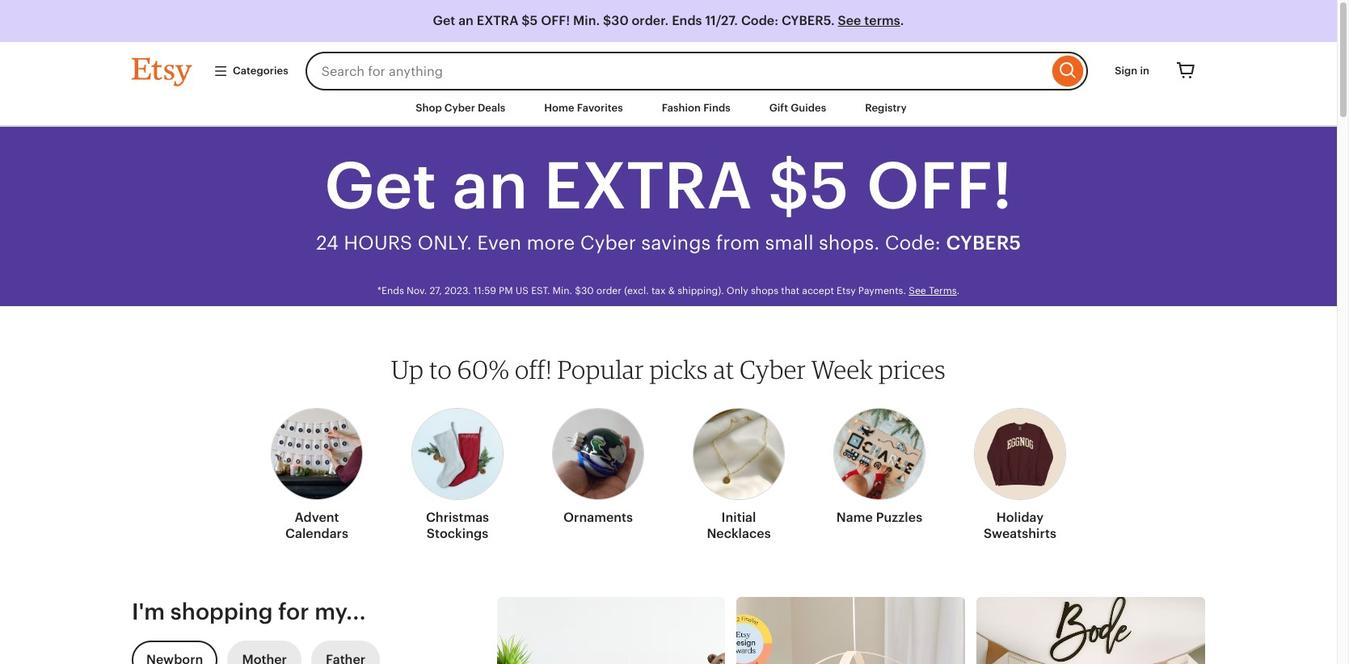 Task type: locate. For each thing, give the bounding box(es) containing it.
cyber
[[444, 102, 475, 114], [580, 232, 636, 254], [740, 354, 806, 385]]

1 vertical spatial min.
[[553, 285, 572, 297]]

an for get an extra $5 off!
[[452, 149, 528, 223]]

initial
[[721, 510, 756, 526]]

0 vertical spatial .
[[900, 13, 904, 28]]

etsy
[[837, 285, 856, 297]]

even
[[477, 232, 521, 254]]

.
[[900, 13, 904, 28], [957, 285, 960, 297]]

0 vertical spatial min.
[[573, 13, 600, 28]]

an up even
[[452, 149, 528, 223]]

shops
[[751, 285, 779, 297]]

cyber right shop
[[444, 102, 475, 114]]

*ends
[[377, 285, 404, 297]]

$5
[[522, 13, 538, 28]]

0 vertical spatial an
[[458, 13, 474, 28]]

banner containing categories
[[103, 42, 1234, 91]]

menu bar
[[103, 91, 1234, 127]]

24 hours only. even more cyber savings from small shops. code: cyber5
[[316, 232, 1021, 254]]

christmas stockings link
[[411, 399, 504, 549]]

get
[[433, 13, 455, 28], [325, 149, 437, 223]]

2 horizontal spatial cyber
[[740, 354, 806, 385]]

gift guides link
[[757, 94, 838, 123]]

banner
[[103, 42, 1234, 91]]

holiday
[[997, 510, 1044, 526]]

&
[[668, 285, 675, 297]]

i'm shopping for my...
[[132, 599, 366, 625]]

favorites
[[577, 102, 623, 114]]

name
[[837, 510, 873, 526]]

. down cyber5
[[957, 285, 960, 297]]

1 horizontal spatial $30
[[603, 13, 629, 28]]

menu bar containing shop cyber deals
[[103, 91, 1234, 127]]

0 horizontal spatial extra
[[477, 13, 519, 28]]

order
[[596, 285, 622, 297]]

categories button
[[201, 57, 300, 86]]

None search field
[[305, 52, 1088, 91]]

at
[[713, 354, 734, 385]]

est.
[[531, 285, 550, 297]]

i'm
[[132, 599, 165, 625]]

small
[[765, 232, 814, 254]]

get an extra $5 off! min. $30 order. ends 11/27. code: cyber5. see terms .
[[433, 13, 904, 28]]

0 vertical spatial cyber
[[444, 102, 475, 114]]

Search for anything text field
[[305, 52, 1049, 91]]

shop
[[416, 102, 442, 114]]

code: up see terms
[[885, 232, 941, 254]]

1 vertical spatial cyber
[[580, 232, 636, 254]]

an for get an extra $5 off! min. $30 order. ends 11/27. code: cyber5. see terms .
[[458, 13, 474, 28]]

order.
[[632, 13, 669, 28]]

0 vertical spatial code:
[[741, 13, 778, 28]]

11/27.
[[705, 13, 738, 28]]

only
[[727, 285, 748, 297]]

code: right 11/27.
[[741, 13, 778, 28]]

get for get an extra $5 off!
[[325, 149, 437, 223]]

off!
[[541, 13, 570, 28]]

0 vertical spatial $30
[[603, 13, 629, 28]]

1 vertical spatial get
[[325, 149, 437, 223]]

cyber right at
[[740, 354, 806, 385]]

home favorites link
[[532, 94, 635, 123]]

ornaments link
[[552, 399, 644, 533]]

holiday sweatshirts link
[[974, 399, 1066, 549]]

code: for 11/27.
[[741, 13, 778, 28]]

guides
[[791, 102, 826, 114]]

picks
[[649, 354, 708, 385]]

from
[[716, 232, 760, 254]]

fashion finds link
[[650, 94, 743, 123]]

cyber up order
[[580, 232, 636, 254]]

min.
[[573, 13, 600, 28], [553, 285, 572, 297]]

registry
[[865, 102, 907, 114]]

0 vertical spatial get
[[433, 13, 455, 28]]

terms
[[864, 13, 900, 28]]

sign in button
[[1103, 57, 1162, 86]]

$30 left 'order.' at the top left of the page
[[603, 13, 629, 28]]

1 vertical spatial an
[[452, 149, 528, 223]]

advent
[[295, 510, 339, 526]]

$30 left order
[[575, 285, 594, 297]]

deals
[[478, 102, 505, 114]]

$30
[[603, 13, 629, 28], [575, 285, 594, 297]]

1 vertical spatial $30
[[575, 285, 594, 297]]

shipping).
[[678, 285, 724, 297]]

1 vertical spatial extra
[[544, 149, 753, 223]]

2 vertical spatial cyber
[[740, 354, 806, 385]]

0 horizontal spatial code:
[[741, 13, 778, 28]]

0 horizontal spatial min.
[[553, 285, 572, 297]]

ornaments
[[563, 510, 633, 526]]

1 horizontal spatial extra
[[544, 149, 753, 223]]

in
[[1140, 65, 1149, 77]]

min. right est.
[[553, 285, 572, 297]]

sign
[[1115, 65, 1138, 77]]

0 horizontal spatial cyber
[[444, 102, 475, 114]]

0 vertical spatial extra
[[477, 13, 519, 28]]

my...
[[315, 599, 366, 625]]

(excl.
[[624, 285, 649, 297]]

. right see
[[900, 13, 904, 28]]

hours
[[344, 232, 412, 254]]

1 horizontal spatial code:
[[885, 232, 941, 254]]

extra up 24 hours only. even more cyber savings from small shops. code: cyber5
[[544, 149, 753, 223]]

get an extra $5 off!
[[325, 149, 1012, 223]]

shop cyber deals link
[[404, 94, 518, 123]]

1 vertical spatial code:
[[885, 232, 941, 254]]

an left $5
[[458, 13, 474, 28]]

1 horizontal spatial .
[[957, 285, 960, 297]]

savings
[[641, 232, 711, 254]]

gift guides
[[769, 102, 826, 114]]

that
[[781, 285, 800, 297]]

min. right off!
[[573, 13, 600, 28]]

1 horizontal spatial cyber
[[580, 232, 636, 254]]

extra
[[477, 13, 519, 28], [544, 149, 753, 223]]

$5 off!
[[768, 149, 1012, 223]]

extra left $5
[[477, 13, 519, 28]]

an
[[458, 13, 474, 28], [452, 149, 528, 223]]

code: for shops.
[[885, 232, 941, 254]]

tax
[[651, 285, 666, 297]]

24
[[316, 232, 339, 254]]



Task type: vqa. For each thing, say whether or not it's contained in the screenshot.
Get an EXTRA $5 OFF! Min. $30 order. Ends 11/27. Code: CYBER5. See terms .'s Get
yes



Task type: describe. For each thing, give the bounding box(es) containing it.
60%
[[457, 354, 510, 385]]

cyber5
[[946, 232, 1021, 254]]

*ends nov. 27, 2023. 11:59 pm us est. min. $30 order (excl. tax & shipping). only shops that accept etsy payments. see terms .
[[377, 285, 960, 297]]

extra for $5
[[477, 13, 519, 28]]

payments.
[[858, 285, 906, 297]]

home
[[544, 102, 574, 114]]

name puzzles
[[837, 510, 922, 526]]

us
[[516, 285, 529, 297]]

shops.
[[819, 232, 880, 254]]

for
[[278, 599, 309, 625]]

holiday sweatshirts
[[984, 510, 1057, 542]]

home favorites
[[544, 102, 623, 114]]

up
[[391, 354, 424, 385]]

see terms
[[909, 285, 957, 297]]

see
[[838, 13, 861, 28]]

name puzzles link
[[833, 399, 926, 533]]

shop cyber deals
[[416, 102, 505, 114]]

initial necklaces
[[707, 510, 771, 542]]

more
[[527, 232, 575, 254]]

week
[[811, 354, 873, 385]]

only.
[[418, 232, 472, 254]]

advent calendars
[[285, 510, 348, 542]]

fashion finds
[[662, 102, 730, 114]]

accept
[[802, 285, 834, 297]]

cyber inside menu bar
[[444, 102, 475, 114]]

pm
[[499, 285, 513, 297]]

ends
[[672, 13, 702, 28]]

calendars
[[285, 526, 348, 542]]

1 horizontal spatial min.
[[573, 13, 600, 28]]

off!
[[515, 354, 552, 385]]

extra for $5 off!
[[544, 149, 753, 223]]

necklaces
[[707, 526, 771, 542]]

fashion
[[662, 102, 701, 114]]

up to 60% off! popular picks at cyber week prices
[[391, 354, 946, 385]]

0 horizontal spatial $30
[[575, 285, 594, 297]]

popular
[[557, 354, 644, 385]]

to
[[429, 354, 452, 385]]

2023.
[[445, 285, 471, 297]]

gift
[[769, 102, 788, 114]]

stockings
[[427, 526, 488, 542]]

christmas stockings
[[426, 510, 489, 542]]

puzzles
[[876, 510, 922, 526]]

see terms link
[[838, 13, 900, 28]]

get for get an extra $5 off! min. $30 order. ends 11/27. code: cyber5. see terms .
[[433, 13, 455, 28]]

sign in
[[1115, 65, 1149, 77]]

registry link
[[853, 94, 919, 123]]

categories
[[233, 65, 288, 77]]

sweatshirts
[[984, 526, 1057, 542]]

0 horizontal spatial .
[[900, 13, 904, 28]]

nov.
[[407, 285, 427, 297]]

cyber5.
[[782, 13, 835, 28]]

christmas
[[426, 510, 489, 526]]

11:59
[[473, 285, 496, 297]]

see terms link
[[909, 285, 957, 297]]

1 vertical spatial .
[[957, 285, 960, 297]]

finds
[[703, 102, 730, 114]]

advent calendars link
[[271, 399, 363, 549]]

27,
[[430, 285, 442, 297]]

prices
[[879, 354, 946, 385]]

shopping
[[170, 599, 273, 625]]

initial necklaces link
[[693, 399, 785, 549]]



